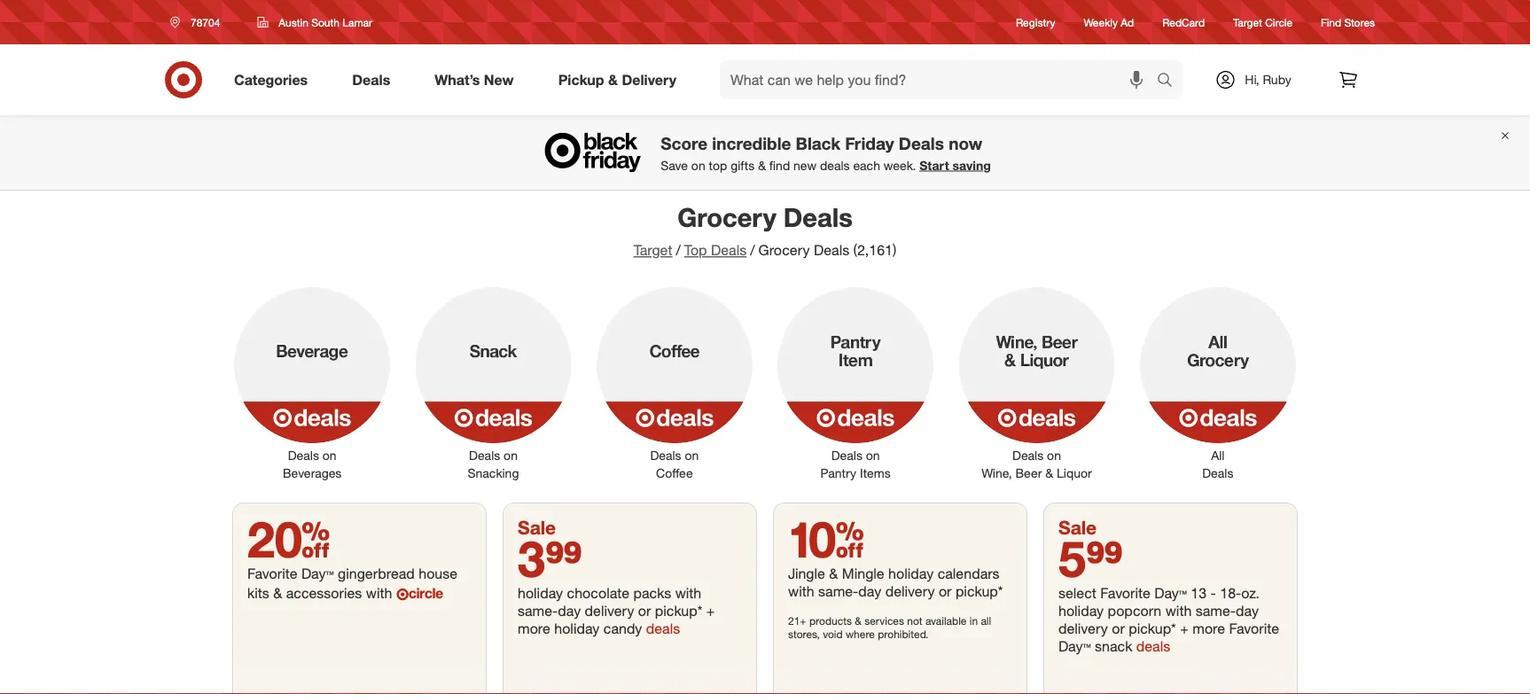 Task type: describe. For each thing, give the bounding box(es) containing it.
new
[[484, 71, 514, 88]]

services
[[865, 615, 905, 628]]

target circle link
[[1234, 15, 1293, 30]]

what's
[[435, 71, 480, 88]]

target circle
[[1234, 15, 1293, 29]]

delivery for 10
[[886, 583, 935, 600]]

13 - 18-oz. holiday popcorn with same-day delivery or pickup* + more favorite day
[[1059, 584, 1280, 655]]

deals on pantry items
[[821, 448, 891, 481]]

+ inside holiday chocolate packs with same-day delivery or pickup* + more holiday candy
[[707, 602, 715, 619]]

beer
[[1016, 466, 1042, 481]]

house
[[419, 565, 458, 582]]

target inside grocery deals target / top deals / grocery deals (2,161)
[[634, 242, 673, 259]]

holiday chocolate packs with same-day delivery or pickup* + more holiday candy
[[518, 584, 715, 637]]

0 vertical spatial grocery
[[678, 201, 777, 233]]

day for 13
[[1236, 602, 1259, 619]]

& inside 21+ products & services not available in all stores, void where prohibited.
[[855, 615, 862, 628]]

-
[[1211, 584, 1217, 602]]

sale for 5
[[1059, 516, 1097, 539]]

stores
[[1345, 15, 1376, 29]]

stores,
[[788, 628, 820, 641]]

prohibited.
[[878, 628, 929, 641]]

& inside pickup & delivery link
[[608, 71, 618, 88]]

products
[[810, 615, 852, 628]]

5
[[1059, 529, 1086, 589]]

beverages
[[283, 466, 342, 481]]

with inside 13 - 18-oz. holiday popcorn with same-day delivery or pickup* + more favorite day
[[1166, 602, 1192, 619]]

categories
[[234, 71, 308, 88]]

south
[[311, 16, 340, 29]]

snacking
[[468, 466, 519, 481]]

weekly
[[1084, 15, 1118, 29]]

in
[[970, 615, 978, 628]]

all deals
[[1203, 448, 1234, 481]]

now
[[949, 133, 983, 153]]

deals inside the 'deals on snacking'
[[469, 448, 500, 463]]

deals on wine, beer & liquor
[[982, 448, 1092, 481]]

& inside score incredible black friday deals now save on top gifts & find new deals each week. start saving
[[758, 158, 766, 173]]

same- inside holiday chocolate packs with same-day delivery or pickup* + more holiday candy
[[518, 602, 558, 619]]

saving
[[953, 158, 991, 173]]

oz.
[[1242, 584, 1260, 602]]

pickup* inside holiday chocolate packs with same-day delivery or pickup* + more holiday candy
[[655, 602, 703, 619]]

friday
[[846, 133, 895, 153]]

save
[[661, 158, 688, 173]]

kits
[[247, 584, 269, 602]]

holiday down chocolate at bottom
[[555, 620, 600, 637]]

+ inside 13 - 18-oz. holiday popcorn with same-day delivery or pickup* + more favorite day
[[1181, 620, 1189, 637]]

deals down all at the right of page
[[1203, 466, 1234, 481]]

not
[[907, 615, 923, 628]]

& inside the 'gingerbread house kits & accessories with'
[[273, 584, 282, 602]]

liquor
[[1057, 466, 1092, 481]]

incredible
[[712, 133, 791, 153]]

categories link
[[219, 60, 330, 99]]

search button
[[1149, 60, 1192, 103]]

wine,
[[982, 466, 1013, 481]]

2 / from the left
[[750, 242, 755, 259]]

hi, ruby
[[1245, 72, 1292, 87]]

hi,
[[1245, 72, 1260, 87]]

1 vertical spatial grocery
[[759, 242, 810, 259]]

sale for 3
[[518, 516, 556, 539]]

all
[[1212, 448, 1225, 463]]

deals on coffee
[[650, 448, 699, 481]]

redcard
[[1163, 15, 1205, 29]]

delivery for 13
[[1059, 620, 1108, 637]]

grocery deals target / top deals / grocery deals (2,161)
[[634, 201, 897, 259]]

holiday inside 10 jingle & mingle holiday calendars with same-day delivery or pickup*
[[889, 565, 934, 582]]

3 99
[[518, 529, 583, 589]]

What can we help you find? suggestions appear below search field
[[720, 60, 1162, 99]]

deals on beverages
[[283, 448, 342, 481]]

top
[[709, 158, 727, 173]]

pickup* for 13
[[1129, 620, 1177, 637]]

day for 10
[[859, 583, 882, 600]]

score
[[661, 133, 708, 153]]

or for 13
[[1112, 620, 1125, 637]]

select favorite day ™
[[1059, 584, 1187, 602]]

holiday left chocolate at bottom
[[518, 584, 563, 602]]

deals inside deals on coffee
[[650, 448, 682, 463]]

delivery inside holiday chocolate packs with same-day delivery or pickup* + more holiday candy
[[585, 602, 634, 619]]

available
[[926, 615, 967, 628]]

registry
[[1016, 15, 1056, 29]]

more inside 13 - 18-oz. holiday popcorn with same-day delivery or pickup* + more favorite day
[[1193, 620, 1226, 637]]

austin south lamar
[[279, 16, 373, 29]]

deals down lamar
[[352, 71, 390, 88]]

void
[[823, 628, 843, 641]]

(2,161)
[[854, 242, 897, 259]]

13
[[1191, 584, 1207, 602]]

lamar
[[343, 16, 373, 29]]

deals inside deals on wine, beer & liquor
[[1013, 448, 1044, 463]]

deals left (2,161)
[[814, 242, 850, 259]]

jingle
[[788, 565, 826, 582]]

pickup
[[558, 71, 604, 88]]

deals right the top
[[711, 242, 747, 259]]

candy
[[604, 620, 642, 637]]

search
[[1149, 73, 1192, 90]]

with inside 10 jingle & mingle holiday calendars with same-day delivery or pickup*
[[788, 583, 815, 600]]

on for deals on snacking
[[504, 448, 518, 463]]

items
[[860, 466, 891, 481]]

deals link
[[337, 60, 413, 99]]

black
[[796, 133, 841, 153]]

packs
[[634, 584, 672, 602]]

target link
[[634, 242, 673, 259]]

chocolate
[[567, 584, 630, 602]]

accessories
[[286, 584, 362, 602]]

10 jingle & mingle holiday calendars with same-day delivery or pickup*
[[788, 509, 1003, 600]]

78704 button
[[159, 6, 239, 38]]

pantry
[[821, 466, 857, 481]]

21+ products & services not available in all stores, void where prohibited.
[[788, 615, 992, 641]]

or inside holiday chocolate packs with same-day delivery or pickup* + more holiday candy
[[638, 602, 651, 619]]

deals inside score incredible black friday deals now save on top gifts & find new deals each week. start saving
[[899, 133, 944, 153]]

on for deals on pantry items
[[866, 448, 880, 463]]

deals inside deals on pantry items
[[832, 448, 863, 463]]

day inside 13 - 18-oz. holiday popcorn with same-day delivery or pickup* + more favorite day
[[1059, 638, 1084, 655]]

21+
[[788, 615, 807, 628]]

on inside score incredible black friday deals now save on top gifts & find new deals each week. start saving
[[692, 158, 706, 173]]



Task type: vqa. For each thing, say whether or not it's contained in the screenshot.
Top
yes



Task type: locate. For each thing, give the bounding box(es) containing it.
pickup*
[[956, 583, 1003, 600], [655, 602, 703, 619], [1129, 620, 1177, 637]]

0 horizontal spatial same-
[[518, 602, 558, 619]]

1 99 from the left
[[545, 529, 583, 589]]

or
[[939, 583, 952, 600], [638, 602, 651, 619], [1112, 620, 1125, 637]]

same- for 10
[[819, 583, 859, 600]]

more
[[518, 620, 551, 637], [1193, 620, 1226, 637]]

weekly ad
[[1084, 15, 1135, 29]]

same- down -
[[1196, 602, 1236, 619]]

99 for 3 99
[[545, 529, 583, 589]]

on left top on the left
[[692, 158, 706, 173]]

grocery right top deals link on the left top
[[759, 242, 810, 259]]

1 horizontal spatial target
[[1234, 15, 1263, 29]]

popcorn
[[1108, 602, 1162, 619]]

favorite inside 13 - 18-oz. holiday popcorn with same-day delivery or pickup* + more favorite day
[[1230, 620, 1280, 637]]

with down 13
[[1166, 602, 1192, 619]]

same- inside 10 jingle & mingle holiday calendars with same-day delivery or pickup*
[[819, 583, 859, 600]]

with inside the 'gingerbread house kits & accessories with'
[[366, 584, 392, 602]]

5 99
[[1059, 529, 1124, 589]]

on up liquor
[[1047, 448, 1062, 463]]

holiday inside 13 - 18-oz. holiday popcorn with same-day delivery or pickup* + more favorite day
[[1059, 602, 1104, 619]]

deals up pantry on the right of page
[[832, 448, 863, 463]]

snack
[[1095, 638, 1133, 655]]

more down 3
[[518, 620, 551, 637]]

deals down the packs
[[646, 620, 680, 637]]

1 vertical spatial day
[[1155, 584, 1180, 602]]

or inside 10 jingle & mingle holiday calendars with same-day delivery or pickup*
[[939, 583, 952, 600]]

new
[[794, 158, 817, 173]]

gifts
[[731, 158, 755, 173]]

redcard link
[[1163, 15, 1205, 30]]

pickup* inside 10 jingle & mingle holiday calendars with same-day delivery or pickup*
[[956, 583, 1003, 600]]

day left the snack
[[1059, 638, 1084, 655]]

deals inside score incredible black friday deals now save on top gifts & find new deals each week. start saving
[[820, 158, 850, 173]]

select favorite
[[1059, 584, 1151, 602]]

2 vertical spatial ™
[[1084, 638, 1091, 655]]

0 horizontal spatial day
[[558, 602, 581, 619]]

& right pickup at the top left
[[608, 71, 618, 88]]

day left 13
[[1155, 584, 1180, 602]]

pickup & delivery link
[[543, 60, 699, 99]]

deals up the coffee
[[650, 448, 682, 463]]

pickup* down popcorn
[[1129, 620, 1177, 637]]

™ snack
[[1084, 638, 1137, 655]]

on inside deals on pantry items
[[866, 448, 880, 463]]

deals
[[820, 158, 850, 173], [646, 620, 680, 637], [1137, 638, 1171, 655]]

0 horizontal spatial /
[[676, 242, 681, 259]]

delivery
[[886, 583, 935, 600], [585, 602, 634, 619], [1059, 620, 1108, 637]]

day down chocolate at bottom
[[558, 602, 581, 619]]

grocery
[[678, 201, 777, 233], [759, 242, 810, 259]]

find
[[770, 158, 790, 173]]

2 vertical spatial day
[[1059, 638, 1084, 655]]

on for deals on wine, beer & liquor
[[1047, 448, 1062, 463]]

with
[[788, 583, 815, 600], [366, 584, 392, 602], [675, 584, 702, 602], [1166, 602, 1192, 619]]

1 horizontal spatial day
[[1059, 638, 1084, 655]]

delivery up the not
[[886, 583, 935, 600]]

0 horizontal spatial 99
[[545, 529, 583, 589]]

™ for select favorite day ™
[[1180, 584, 1187, 602]]

deals down black
[[820, 158, 850, 173]]

gingerbread
[[338, 565, 415, 582]]

day for select favorite
[[1155, 584, 1180, 602]]

0 vertical spatial ™
[[326, 565, 334, 582]]

on up snacking
[[504, 448, 518, 463]]

or down calendars
[[939, 583, 952, 600]]

or down the packs
[[638, 602, 651, 619]]

1 sale from the left
[[518, 516, 556, 539]]

2 horizontal spatial day
[[1155, 584, 1180, 602]]

18-
[[1221, 584, 1242, 602]]

sale down snacking
[[518, 516, 556, 539]]

deals for 3 99
[[646, 620, 680, 637]]

10
[[788, 509, 864, 569]]

where
[[846, 628, 875, 641]]

day inside 13 - 18-oz. holiday popcorn with same-day delivery or pickup* + more favorite day
[[1236, 602, 1259, 619]]

delivery up ™ snack at the right bottom of page
[[1059, 620, 1108, 637]]

top deals link
[[684, 242, 747, 259]]

sale down liquor
[[1059, 516, 1097, 539]]

deals up start
[[899, 133, 944, 153]]

find
[[1322, 15, 1342, 29]]

pickup* inside 13 - 18-oz. holiday popcorn with same-day delivery or pickup* + more favorite day
[[1129, 620, 1177, 637]]

on inside deals on coffee
[[685, 448, 699, 463]]

same- down 3
[[518, 602, 558, 619]]

/ right top deals link on the left top
[[750, 242, 755, 259]]

with down the jingle
[[788, 583, 815, 600]]

day
[[301, 565, 326, 582], [1155, 584, 1180, 602], [1059, 638, 1084, 655]]

0 horizontal spatial delivery
[[585, 602, 634, 619]]

0 horizontal spatial +
[[707, 602, 715, 619]]

2 horizontal spatial delivery
[[1059, 620, 1108, 637]]

target left circle
[[1234, 15, 1263, 29]]

same- inside 13 - 18-oz. holiday popcorn with same-day delivery or pickup* + more favorite day
[[1196, 602, 1236, 619]]

all
[[981, 615, 992, 628]]

0 vertical spatial target
[[1234, 15, 1263, 29]]

favorite
[[247, 565, 298, 582], [1230, 620, 1280, 637]]

day inside holiday chocolate packs with same-day delivery or pickup* + more holiday candy
[[558, 602, 581, 619]]

day down oz.
[[1236, 602, 1259, 619]]

/
[[676, 242, 681, 259], [750, 242, 755, 259]]

weekly ad link
[[1084, 15, 1135, 30]]

0 horizontal spatial ™
[[326, 565, 334, 582]]

top
[[684, 242, 707, 259]]

or for 10
[[939, 583, 952, 600]]

2 horizontal spatial or
[[1112, 620, 1125, 637]]

0 horizontal spatial sale
[[518, 516, 556, 539]]

& right the jingle
[[830, 565, 838, 582]]

deals down "new" on the top right of the page
[[784, 201, 853, 233]]

day
[[859, 583, 882, 600], [558, 602, 581, 619], [1236, 602, 1259, 619]]

1 vertical spatial target
[[634, 242, 673, 259]]

favorite down oz.
[[1230, 620, 1280, 637]]

deals on snacking
[[468, 448, 519, 481]]

0 horizontal spatial deals
[[646, 620, 680, 637]]

2 horizontal spatial same-
[[1196, 602, 1236, 619]]

& inside 10 jingle & mingle holiday calendars with same-day delivery or pickup*
[[830, 565, 838, 582]]

same- for 13
[[1196, 602, 1236, 619]]

1 horizontal spatial or
[[939, 583, 952, 600]]

day up accessories
[[301, 565, 326, 582]]

week.
[[884, 158, 916, 173]]

on up the beverages
[[323, 448, 337, 463]]

0 horizontal spatial pickup*
[[655, 602, 703, 619]]

1 horizontal spatial +
[[1181, 620, 1189, 637]]

1 / from the left
[[676, 242, 681, 259]]

on inside deals on beverages
[[323, 448, 337, 463]]

more inside holiday chocolate packs with same-day delivery or pickup* + more holiday candy
[[518, 620, 551, 637]]

2 horizontal spatial pickup*
[[1129, 620, 1177, 637]]

pickup* for 10
[[956, 583, 1003, 600]]

same- down the mingle
[[819, 583, 859, 600]]

delivery
[[622, 71, 677, 88]]

1 horizontal spatial same-
[[819, 583, 859, 600]]

ad
[[1121, 15, 1135, 29]]

3
[[518, 529, 545, 589]]

0 horizontal spatial favorite
[[247, 565, 298, 582]]

coffee
[[656, 466, 693, 481]]

1 horizontal spatial delivery
[[886, 583, 935, 600]]

1 horizontal spatial pickup*
[[956, 583, 1003, 600]]

on for deals on coffee
[[685, 448, 699, 463]]

day inside 10 jingle & mingle holiday calendars with same-day delivery or pickup*
[[859, 583, 882, 600]]

what's new
[[435, 71, 514, 88]]

1 horizontal spatial favorite
[[1230, 620, 1280, 637]]

2 99 from the left
[[1086, 529, 1124, 589]]

1 horizontal spatial day
[[859, 583, 882, 600]]

1 horizontal spatial deals
[[820, 158, 850, 173]]

holiday right the mingle
[[889, 565, 934, 582]]

more down -
[[1193, 620, 1226, 637]]

1 vertical spatial ™
[[1180, 584, 1187, 602]]

& right kits
[[273, 584, 282, 602]]

find stores link
[[1322, 15, 1376, 30]]

/ left the top
[[676, 242, 681, 259]]

0 vertical spatial favorite
[[247, 565, 298, 582]]

deals for 5 99
[[1137, 638, 1171, 655]]

holiday down select favorite
[[1059, 602, 1104, 619]]

on inside deals on wine, beer & liquor
[[1047, 448, 1062, 463]]

0 horizontal spatial or
[[638, 602, 651, 619]]

favorite day ™
[[247, 565, 334, 582]]

delivery down chocolate at bottom
[[585, 602, 634, 619]]

99
[[545, 529, 583, 589], [1086, 529, 1124, 589]]

grocery up top deals link on the left top
[[678, 201, 777, 233]]

deals
[[352, 71, 390, 88], [899, 133, 944, 153], [784, 201, 853, 233], [711, 242, 747, 259], [814, 242, 850, 259], [288, 448, 319, 463], [469, 448, 500, 463], [650, 448, 682, 463], [832, 448, 863, 463], [1013, 448, 1044, 463], [1203, 466, 1234, 481]]

day down the mingle
[[859, 583, 882, 600]]

on up the coffee
[[685, 448, 699, 463]]

™
[[326, 565, 334, 582], [1180, 584, 1187, 602], [1084, 638, 1091, 655]]

circle
[[409, 584, 443, 602]]

target left the top
[[634, 242, 673, 259]]

1 more from the left
[[518, 620, 551, 637]]

& left find
[[758, 158, 766, 173]]

pickup* down calendars
[[956, 583, 1003, 600]]

1 horizontal spatial sale
[[1059, 516, 1097, 539]]

deals inside deals on beverages
[[288, 448, 319, 463]]

2 horizontal spatial day
[[1236, 602, 1259, 619]]

0 horizontal spatial target
[[634, 242, 673, 259]]

0 vertical spatial day
[[301, 565, 326, 582]]

with inside holiday chocolate packs with same-day delivery or pickup* + more holiday candy
[[675, 584, 702, 602]]

favorite up kits
[[247, 565, 298, 582]]

calendars
[[938, 565, 1000, 582]]

sale
[[518, 516, 556, 539], [1059, 516, 1097, 539]]

on up items
[[866, 448, 880, 463]]

austin
[[279, 16, 308, 29]]

deals up the beverages
[[288, 448, 319, 463]]

™ up accessories
[[326, 565, 334, 582]]

™ left the snack
[[1084, 638, 1091, 655]]

™ left 13
[[1180, 584, 1187, 602]]

1 horizontal spatial more
[[1193, 620, 1226, 637]]

20
[[247, 509, 330, 569]]

& inside deals on wine, beer & liquor
[[1046, 466, 1054, 481]]

0 horizontal spatial day
[[301, 565, 326, 582]]

78704
[[191, 16, 220, 29]]

with down gingerbread
[[366, 584, 392, 602]]

1 horizontal spatial /
[[750, 242, 755, 259]]

pickup* down the packs
[[655, 602, 703, 619]]

delivery inside 10 jingle & mingle holiday calendars with same-day delivery or pickup*
[[886, 583, 935, 600]]

or up the snack
[[1112, 620, 1125, 637]]

& right beer
[[1046, 466, 1054, 481]]

pickup & delivery
[[558, 71, 677, 88]]

day for favorite
[[301, 565, 326, 582]]

or inside 13 - 18-oz. holiday popcorn with same-day delivery or pickup* + more favorite day
[[1112, 620, 1125, 637]]

delivery inside 13 - 18-oz. holiday popcorn with same-day delivery or pickup* + more favorite day
[[1059, 620, 1108, 637]]

99 for 5 99
[[1086, 529, 1124, 589]]

1 horizontal spatial ™
[[1084, 638, 1091, 655]]

& left services
[[855, 615, 862, 628]]

2 horizontal spatial deals
[[1137, 638, 1171, 655]]

start
[[920, 158, 950, 173]]

deals right the snack
[[1137, 638, 1171, 655]]

circle
[[1266, 15, 1293, 29]]

deals up beer
[[1013, 448, 1044, 463]]

1 vertical spatial favorite
[[1230, 620, 1280, 637]]

deals up snacking
[[469, 448, 500, 463]]

on for deals on beverages
[[323, 448, 337, 463]]

with right the packs
[[675, 584, 702, 602]]

registry link
[[1016, 15, 1056, 30]]

each
[[854, 158, 881, 173]]

0 horizontal spatial more
[[518, 620, 551, 637]]

™ for favorite day ™
[[326, 565, 334, 582]]

mingle
[[842, 565, 885, 582]]

ruby
[[1263, 72, 1292, 87]]

2 sale from the left
[[1059, 516, 1097, 539]]

1 horizontal spatial 99
[[1086, 529, 1124, 589]]

2 horizontal spatial ™
[[1180, 584, 1187, 602]]

on inside the 'deals on snacking'
[[504, 448, 518, 463]]

austin south lamar button
[[246, 6, 384, 38]]

2 more from the left
[[1193, 620, 1226, 637]]



